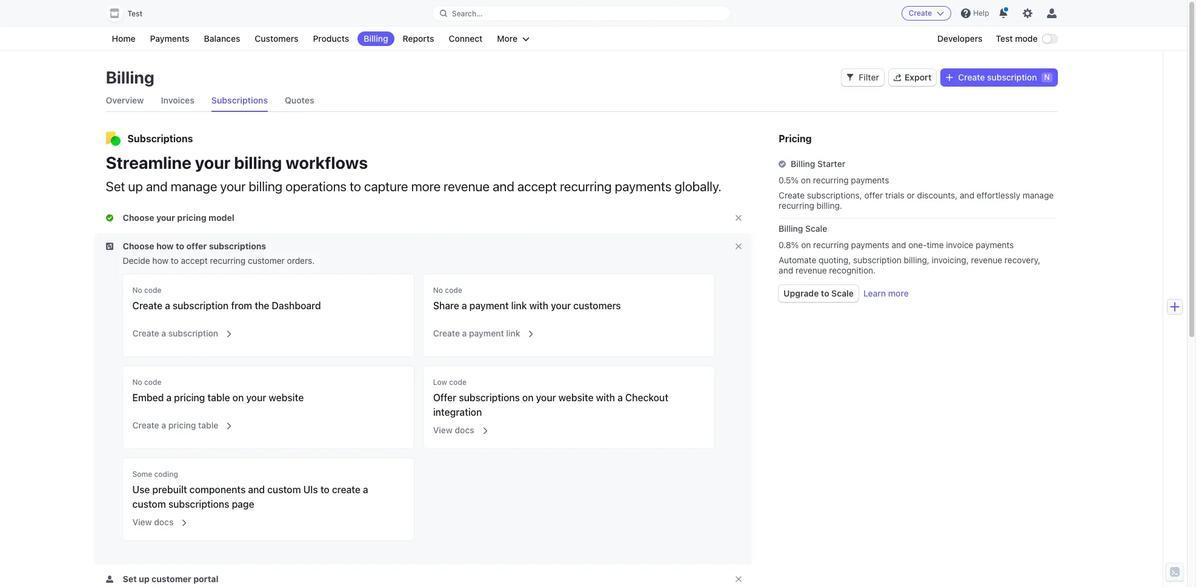 Task type: vqa. For each thing, say whether or not it's contained in the screenshot.
€0.00
no



Task type: describe. For each thing, give the bounding box(es) containing it.
invoices link
[[161, 90, 194, 112]]

decide
[[123, 256, 150, 266]]

0 horizontal spatial subscriptions
[[128, 133, 193, 144]]

create a subscription
[[132, 328, 218, 339]]

starter
[[818, 159, 846, 169]]

balances
[[204, 33, 240, 44]]

subscriptions inside some coding use prebuilt components and custom uis to create a custom subscriptions page
[[168, 499, 229, 510]]

offer
[[433, 393, 457, 404]]

billing.
[[817, 201, 842, 211]]

upgrade to scale
[[784, 288, 854, 299]]

prebuilt
[[152, 485, 187, 496]]

overview
[[106, 95, 144, 105]]

more button
[[491, 32, 536, 46]]

streamline your billing workflows set up and manage your billing operations to capture more revenue and accept recurring payments globally.
[[106, 153, 722, 195]]

test button
[[106, 5, 155, 22]]

offer inside 0.5% on recurring payments create subscriptions, offer trials or discounts, and effortlessly manage recurring billing.
[[865, 190, 883, 201]]

subscriptions,
[[807, 190, 862, 201]]

no code create a subscription from the dashboard
[[132, 286, 321, 312]]

set inside dropdown button
[[123, 575, 137, 585]]

a inside no code share a payment link with your customers
[[462, 301, 467, 312]]

choose for choose your pricing model
[[123, 213, 154, 223]]

developers link
[[932, 32, 989, 46]]

overview link
[[106, 90, 144, 112]]

set up customer portal
[[123, 575, 219, 585]]

svg image for choose your pricing model
[[106, 215, 113, 222]]

learn
[[864, 288, 886, 299]]

billing up overview
[[106, 67, 154, 87]]

customers link
[[249, 32, 305, 46]]

page
[[232, 499, 254, 510]]

create a payment link
[[433, 328, 520, 339]]

invoices
[[161, 95, 194, 105]]

scale inside billing scale 0.8% on recurring payments and one-time invoice payments automate quoting, subscription billing, invoicing, revenue recovery, and revenue recognition.
[[806, 224, 827, 234]]

table inside button
[[198, 421, 218, 431]]

n
[[1045, 73, 1050, 82]]

tab list containing overview
[[106, 90, 1057, 112]]

code for create
[[144, 286, 162, 295]]

create for create a payment link
[[433, 328, 460, 339]]

uis
[[303, 485, 318, 496]]

on inside billing scale 0.8% on recurring payments and one-time invoice payments automate quoting, subscription billing, invoicing, revenue recovery, and revenue recognition.
[[801, 240, 811, 250]]

quotes link
[[285, 90, 314, 112]]

pricing for table
[[168, 421, 196, 431]]

create for create a subscription
[[132, 328, 159, 339]]

view docs button for subscriptions
[[426, 418, 490, 439]]

set inside streamline your billing workflows set up and manage your billing operations to capture more revenue and accept recurring payments globally.
[[106, 179, 125, 195]]

upgrade
[[784, 288, 819, 299]]

create for create
[[909, 8, 932, 18]]

payments
[[150, 33, 189, 44]]

some coding use prebuilt components and custom uis to create a custom subscriptions page
[[132, 470, 368, 510]]

reports
[[403, 33, 434, 44]]

subscriptions inside dropdown button
[[209, 241, 266, 252]]

with inside no code share a payment link with your customers
[[529, 301, 549, 312]]

payments link
[[144, 32, 196, 46]]

the
[[255, 301, 269, 312]]

products link
[[307, 32, 355, 46]]

test mode
[[996, 33, 1038, 44]]

time
[[927, 240, 944, 250]]

offer inside dropdown button
[[186, 241, 207, 252]]

your inside 'low code offer subscriptions on your website with a checkout integration'
[[536, 393, 556, 404]]

filter button
[[842, 69, 884, 86]]

billing inside billing scale 0.8% on recurring payments and one-time invoice payments automate quoting, subscription billing, invoicing, revenue recovery, and revenue recognition.
[[779, 224, 803, 234]]

products
[[313, 33, 349, 44]]

create a pricing table
[[132, 421, 218, 431]]

from
[[231, 301, 252, 312]]

invoicing,
[[932, 255, 969, 265]]

0 vertical spatial billing
[[234, 153, 282, 173]]

invoice
[[946, 240, 974, 250]]

0.8%
[[779, 240, 799, 250]]

low
[[433, 378, 447, 387]]

your inside no code embed a pricing table on your website
[[246, 393, 266, 404]]

with inside 'low code offer subscriptions on your website with a checkout integration'
[[596, 393, 615, 404]]

orders.
[[287, 256, 315, 266]]

billing,
[[904, 255, 930, 265]]

trials
[[886, 190, 905, 201]]

on inside 'low code offer subscriptions on your website with a checkout integration'
[[522, 393, 534, 404]]

notifications image
[[999, 8, 1009, 18]]

how for decide
[[152, 256, 169, 266]]

workflows
[[286, 153, 368, 173]]

create inside no code create a subscription from the dashboard
[[132, 301, 162, 312]]

2 horizontal spatial revenue
[[971, 255, 1003, 265]]

1 horizontal spatial revenue
[[796, 265, 827, 276]]

scale inside button
[[832, 288, 854, 299]]

billing starter
[[791, 159, 846, 169]]

payments up 'recovery,'
[[976, 240, 1014, 250]]

create a pricing table button
[[125, 413, 234, 435]]

svg image for choose how to offer subscriptions
[[106, 243, 113, 250]]

your inside "dropdown button"
[[156, 213, 175, 223]]

customers
[[573, 301, 621, 312]]

your inside no code share a payment link with your customers
[[551, 301, 571, 312]]

a inside no code create a subscription from the dashboard
[[165, 301, 170, 312]]

code for share
[[445, 286, 462, 295]]

manage inside 0.5% on recurring payments create subscriptions, offer trials or discounts, and effortlessly manage recurring billing.
[[1023, 190, 1054, 201]]

globally.
[[675, 179, 722, 195]]

Search… text field
[[433, 6, 730, 21]]

learn more link
[[864, 288, 909, 300]]

create a subscription button
[[125, 321, 233, 342]]

export button
[[889, 69, 937, 86]]

operations
[[286, 179, 347, 195]]

no for share a payment link with your customers
[[433, 286, 443, 295]]

embed
[[132, 393, 164, 404]]

pricing
[[779, 133, 812, 144]]

billing left reports
[[364, 33, 388, 44]]

components
[[190, 485, 246, 496]]

manage inside streamline your billing workflows set up and manage your billing operations to capture more revenue and accept recurring payments globally.
[[171, 179, 217, 195]]

decide how to accept recurring customer orders.
[[123, 256, 315, 266]]

connect
[[449, 33, 483, 44]]

subscription inside no code create a subscription from the dashboard
[[173, 301, 229, 312]]

and inside 0.5% on recurring payments create subscriptions, offer trials or discounts, and effortlessly manage recurring billing.
[[960, 190, 975, 201]]

0.5% on recurring payments create subscriptions, offer trials or discounts, and effortlessly manage recurring billing.
[[779, 175, 1054, 211]]

customers
[[255, 33, 298, 44]]

no code embed a pricing table on your website
[[132, 378, 304, 404]]

help button
[[957, 4, 994, 23]]

model
[[209, 213, 234, 223]]

choose your pricing model button
[[106, 212, 237, 224]]

export
[[905, 72, 932, 82]]

a inside some coding use prebuilt components and custom uis to create a custom subscriptions page
[[363, 485, 368, 496]]

a inside no code embed a pricing table on your website
[[166, 393, 172, 404]]

billing scale 0.8% on recurring payments and one-time invoice payments automate quoting, subscription billing, invoicing, revenue recovery, and revenue recognition.
[[779, 224, 1041, 276]]

effortlessly
[[977, 190, 1021, 201]]

0 horizontal spatial custom
[[132, 499, 166, 510]]

filter
[[859, 72, 879, 82]]

coding
[[154, 470, 178, 479]]

create
[[332, 485, 361, 496]]

developers
[[938, 33, 983, 44]]

mode
[[1015, 33, 1038, 44]]

how for choose
[[156, 241, 174, 252]]



Task type: locate. For each thing, give the bounding box(es) containing it.
0 vertical spatial how
[[156, 241, 174, 252]]

to inside dropdown button
[[176, 241, 184, 252]]

billing link
[[358, 32, 394, 46]]

0 horizontal spatial scale
[[806, 224, 827, 234]]

to right uis
[[320, 485, 330, 496]]

1 vertical spatial test
[[996, 33, 1013, 44]]

1 horizontal spatial customer
[[248, 256, 285, 266]]

connect link
[[443, 32, 489, 46]]

svg image inside filter popup button
[[847, 74, 854, 81]]

view docs button down prebuilt
[[125, 510, 189, 532]]

payment
[[470, 301, 509, 312], [469, 328, 504, 339]]

1 vertical spatial billing
[[249, 179, 283, 195]]

code inside no code share a payment link with your customers
[[445, 286, 462, 295]]

1 vertical spatial accept
[[181, 256, 208, 266]]

choose how to offer subscriptions
[[123, 241, 266, 252]]

table down no code embed a pricing table on your website
[[198, 421, 218, 431]]

up inside dropdown button
[[139, 575, 150, 585]]

up down streamline
[[128, 179, 143, 195]]

custom down the 'use' at the bottom of page
[[132, 499, 166, 510]]

1 horizontal spatial view docs
[[433, 425, 474, 436]]

view down integration
[[433, 425, 453, 436]]

subscription inside create a subscription button
[[168, 328, 218, 339]]

docs for prebuilt
[[154, 518, 174, 528]]

1 vertical spatial payment
[[469, 328, 504, 339]]

pricing
[[177, 213, 206, 223], [174, 393, 205, 404], [168, 421, 196, 431]]

offer
[[865, 190, 883, 201], [186, 241, 207, 252]]

1 horizontal spatial docs
[[455, 425, 474, 436]]

svg image inside 'choose how to offer subscriptions' dropdown button
[[106, 243, 113, 250]]

up
[[128, 179, 143, 195], [139, 575, 150, 585]]

set up customer portal button
[[106, 574, 221, 586]]

0 horizontal spatial with
[[529, 301, 549, 312]]

0 vertical spatial link
[[511, 301, 527, 312]]

0 horizontal spatial customer
[[152, 575, 191, 585]]

no inside no code share a payment link with your customers
[[433, 286, 443, 295]]

recurring inside billing scale 0.8% on recurring payments and one-time invoice payments automate quoting, subscription billing, invoicing, revenue recovery, and revenue recognition.
[[813, 240, 849, 250]]

quotes
[[285, 95, 314, 105]]

recovery,
[[1005, 255, 1041, 265]]

customer
[[248, 256, 285, 266], [152, 575, 191, 585]]

payments inside streamline your billing workflows set up and manage your billing operations to capture more revenue and accept recurring payments globally.
[[615, 179, 672, 195]]

revenue
[[444, 179, 490, 195], [971, 255, 1003, 265], [796, 265, 827, 276]]

how down "choose your pricing model" "dropdown button"
[[156, 241, 174, 252]]

pricing up choose how to offer subscriptions
[[177, 213, 206, 223]]

docs down integration
[[455, 425, 474, 436]]

link down no code share a payment link with your customers
[[506, 328, 520, 339]]

billing
[[234, 153, 282, 173], [249, 179, 283, 195]]

payment inside button
[[469, 328, 504, 339]]

custom
[[267, 485, 301, 496], [132, 499, 166, 510]]

set
[[106, 179, 125, 195], [123, 575, 137, 585]]

1 vertical spatial subscriptions
[[459, 393, 520, 404]]

pricing for model
[[177, 213, 206, 223]]

view for use prebuilt components and custom uis to create a custom subscriptions page
[[132, 518, 152, 528]]

0 vertical spatial with
[[529, 301, 549, 312]]

subscriptions inside 'low code offer subscriptions on your website with a checkout integration'
[[459, 393, 520, 404]]

1 vertical spatial view
[[132, 518, 152, 528]]

0 vertical spatial view docs button
[[426, 418, 490, 439]]

create for create subscription
[[958, 72, 985, 82]]

subscription inside billing scale 0.8% on recurring payments and one-time invoice payments automate quoting, subscription billing, invoicing, revenue recovery, and revenue recognition.
[[853, 255, 902, 265]]

with
[[529, 301, 549, 312], [596, 393, 615, 404]]

2 vertical spatial subscriptions
[[168, 499, 229, 510]]

test for test
[[128, 9, 142, 18]]

to down choose your pricing model
[[176, 241, 184, 252]]

to inside streamline your billing workflows set up and manage your billing operations to capture more revenue and accept recurring payments globally.
[[350, 179, 361, 195]]

on inside no code embed a pricing table on your website
[[233, 393, 244, 404]]

subscription left n at the top of page
[[987, 72, 1037, 82]]

1 vertical spatial up
[[139, 575, 150, 585]]

choose
[[123, 213, 154, 223], [123, 241, 154, 252]]

1 vertical spatial table
[[198, 421, 218, 431]]

link inside no code share a payment link with your customers
[[511, 301, 527, 312]]

test inside test button
[[128, 9, 142, 18]]

set down streamline
[[106, 179, 125, 195]]

0 vertical spatial custom
[[267, 485, 301, 496]]

choose inside "dropdown button"
[[123, 213, 154, 223]]

0 vertical spatial test
[[128, 9, 142, 18]]

1 vertical spatial view docs
[[132, 518, 174, 528]]

capture
[[364, 179, 408, 195]]

reports link
[[397, 32, 440, 46]]

scale down recognition.
[[832, 288, 854, 299]]

Search… search field
[[433, 6, 730, 21]]

subscriptions up decide how to accept recurring customer orders.
[[209, 241, 266, 252]]

payments inside 0.5% on recurring payments create subscriptions, offer trials or discounts, and effortlessly manage recurring billing.
[[851, 175, 889, 185]]

with left checkout
[[596, 393, 615, 404]]

payments left the globally.
[[615, 179, 672, 195]]

payment up create a payment link button
[[470, 301, 509, 312]]

home
[[112, 33, 136, 44]]

view docs button down offer
[[426, 418, 490, 439]]

upgrade to scale button
[[779, 285, 859, 302]]

svg image inside "choose your pricing model" "dropdown button"
[[106, 215, 113, 222]]

0 horizontal spatial view docs
[[132, 518, 174, 528]]

pricing inside button
[[168, 421, 196, 431]]

learn more
[[864, 288, 909, 299]]

view docs for use prebuilt components and custom uis to create a custom subscriptions page
[[132, 518, 174, 528]]

code for offer
[[449, 378, 467, 387]]

1 vertical spatial set
[[123, 575, 137, 585]]

share
[[433, 301, 459, 312]]

payments up recognition.
[[851, 240, 890, 250]]

view
[[433, 425, 453, 436], [132, 518, 152, 528]]

dashboard
[[272, 301, 321, 312]]

1 vertical spatial choose
[[123, 241, 154, 252]]

payments
[[851, 175, 889, 185], [615, 179, 672, 195], [851, 240, 890, 250], [976, 240, 1014, 250]]

to left capture
[[350, 179, 361, 195]]

up right svg image
[[139, 575, 150, 585]]

search…
[[452, 9, 483, 18]]

0 horizontal spatial view docs button
[[125, 510, 189, 532]]

0 vertical spatial subscriptions
[[209, 241, 266, 252]]

subscription
[[987, 72, 1037, 82], [853, 255, 902, 265], [173, 301, 229, 312], [168, 328, 218, 339]]

more right capture
[[411, 179, 441, 195]]

payment inside no code share a payment link with your customers
[[470, 301, 509, 312]]

0 vertical spatial pricing
[[177, 213, 206, 223]]

1 choose from the top
[[123, 213, 154, 223]]

0 vertical spatial payment
[[470, 301, 509, 312]]

pricing inside no code embed a pricing table on your website
[[174, 393, 205, 404]]

no
[[132, 286, 142, 295], [433, 286, 443, 295], [132, 378, 142, 387]]

checkout
[[625, 393, 669, 404]]

1 horizontal spatial accept
[[518, 179, 557, 195]]

how
[[156, 241, 174, 252], [152, 256, 169, 266]]

scale down billing.
[[806, 224, 827, 234]]

billing up 0.5% at the right of page
[[791, 159, 815, 169]]

0 vertical spatial docs
[[455, 425, 474, 436]]

0 vertical spatial customer
[[248, 256, 285, 266]]

customer inside dropdown button
[[152, 575, 191, 585]]

2 payment from the top
[[469, 328, 504, 339]]

0 horizontal spatial accept
[[181, 256, 208, 266]]

1 payment from the top
[[470, 301, 509, 312]]

accept inside streamline your billing workflows set up and manage your billing operations to capture more revenue and accept recurring payments globally.
[[518, 179, 557, 195]]

recurring inside streamline your billing workflows set up and manage your billing operations to capture more revenue and accept recurring payments globally.
[[560, 179, 612, 195]]

0 vertical spatial offer
[[865, 190, 883, 201]]

link inside create a payment link button
[[506, 328, 520, 339]]

0 horizontal spatial revenue
[[444, 179, 490, 195]]

svg image
[[106, 576, 113, 584]]

pricing down no code embed a pricing table on your website
[[168, 421, 196, 431]]

0 horizontal spatial view
[[132, 518, 152, 528]]

subscriptions
[[211, 95, 268, 105], [128, 133, 193, 144]]

view docs down integration
[[433, 425, 474, 436]]

1 vertical spatial docs
[[154, 518, 174, 528]]

code for embed
[[144, 378, 162, 387]]

manage up choose your pricing model
[[171, 179, 217, 195]]

1 vertical spatial customer
[[152, 575, 191, 585]]

docs down prebuilt
[[154, 518, 174, 528]]

view for offer subscriptions on your website with a checkout integration
[[433, 425, 453, 436]]

1 vertical spatial link
[[506, 328, 520, 339]]

subscription down no code create a subscription from the dashboard
[[168, 328, 218, 339]]

0 horizontal spatial website
[[269, 393, 304, 404]]

manage
[[171, 179, 217, 195], [1023, 190, 1054, 201]]

subscription up learn
[[853, 255, 902, 265]]

1 vertical spatial pricing
[[174, 393, 205, 404]]

code
[[144, 286, 162, 295], [445, 286, 462, 295], [144, 378, 162, 387], [449, 378, 467, 387]]

0 vertical spatial view
[[433, 425, 453, 436]]

no code share a payment link with your customers
[[433, 286, 621, 312]]

pricing inside "dropdown button"
[[177, 213, 206, 223]]

test for test mode
[[996, 33, 1013, 44]]

0 horizontal spatial manage
[[171, 179, 217, 195]]

test left mode
[[996, 33, 1013, 44]]

and inside some coding use prebuilt components and custom uis to create a custom subscriptions page
[[248, 485, 265, 496]]

choose for choose how to offer subscriptions
[[123, 241, 154, 252]]

to inside some coding use prebuilt components and custom uis to create a custom subscriptions page
[[320, 485, 330, 496]]

create inside 0.5% on recurring payments create subscriptions, offer trials or discounts, and effortlessly manage recurring billing.
[[779, 190, 805, 201]]

1 horizontal spatial with
[[596, 393, 615, 404]]

subscriptions down 'components' on the bottom left of the page
[[168, 499, 229, 510]]

quoting,
[[819, 255, 851, 265]]

payments up "trials" at the top right of page
[[851, 175, 889, 185]]

1 vertical spatial how
[[152, 256, 169, 266]]

svg image
[[847, 74, 854, 81], [946, 74, 954, 81], [106, 215, 113, 222], [106, 243, 113, 250]]

code right low
[[449, 378, 467, 387]]

code up share
[[445, 286, 462, 295]]

with left customers
[[529, 301, 549, 312]]

no for create a subscription from the dashboard
[[132, 286, 142, 295]]

0 horizontal spatial more
[[411, 179, 441, 195]]

create for create a pricing table
[[132, 421, 159, 431]]

how inside dropdown button
[[156, 241, 174, 252]]

choose inside dropdown button
[[123, 241, 154, 252]]

automate
[[779, 255, 817, 265]]

low code offer subscriptions on your website with a checkout integration
[[433, 378, 669, 418]]

docs for subscriptions
[[455, 425, 474, 436]]

1 vertical spatial more
[[888, 288, 909, 299]]

create inside button
[[132, 328, 159, 339]]

0.5%
[[779, 175, 799, 185]]

0 vertical spatial scale
[[806, 224, 827, 234]]

view docs down the 'use' at the bottom of page
[[132, 518, 174, 528]]

offer up decide how to accept recurring customer orders.
[[186, 241, 207, 252]]

1 vertical spatial custom
[[132, 499, 166, 510]]

website inside no code embed a pricing table on your website
[[269, 393, 304, 404]]

1 horizontal spatial test
[[996, 33, 1013, 44]]

no up embed
[[132, 378, 142, 387]]

help
[[974, 8, 989, 18]]

on inside 0.5% on recurring payments create subscriptions, offer trials or discounts, and effortlessly manage recurring billing.
[[801, 175, 811, 185]]

2 website from the left
[[559, 393, 594, 404]]

0 vertical spatial set
[[106, 179, 125, 195]]

1 horizontal spatial view
[[433, 425, 453, 436]]

integration
[[433, 407, 482, 418]]

no inside no code embed a pricing table on your website
[[132, 378, 142, 387]]

1 horizontal spatial scale
[[832, 288, 854, 299]]

0 horizontal spatial docs
[[154, 518, 174, 528]]

subscriptions up integration
[[459, 393, 520, 404]]

1 horizontal spatial offer
[[865, 190, 883, 201]]

a
[[165, 301, 170, 312], [462, 301, 467, 312], [161, 328, 166, 339], [462, 328, 467, 339], [166, 393, 172, 404], [618, 393, 623, 404], [161, 421, 166, 431], [363, 485, 368, 496]]

a inside 'low code offer subscriptions on your website with a checkout integration'
[[618, 393, 623, 404]]

no inside no code create a subscription from the dashboard
[[132, 286, 142, 295]]

svg image for filter
[[847, 74, 854, 81]]

table inside no code embed a pricing table on your website
[[208, 393, 230, 404]]

test up "home"
[[128, 9, 142, 18]]

view docs button for prebuilt
[[125, 510, 189, 532]]

billing up 0.8%
[[779, 224, 803, 234]]

view docs
[[433, 425, 474, 436], [132, 518, 174, 528]]

subscriptions up streamline
[[128, 133, 193, 144]]

home link
[[106, 32, 142, 46]]

revenue inside streamline your billing workflows set up and manage your billing operations to capture more revenue and accept recurring payments globally.
[[444, 179, 490, 195]]

1 horizontal spatial view docs button
[[426, 418, 490, 439]]

1 vertical spatial subscriptions
[[128, 133, 193, 144]]

choose how to offer subscriptions button
[[106, 241, 269, 253]]

link up create a payment link button
[[511, 301, 527, 312]]

manage right effortlessly
[[1023, 190, 1054, 201]]

set right svg image
[[123, 575, 137, 585]]

custom left uis
[[267, 485, 301, 496]]

customer left portal
[[152, 575, 191, 585]]

streamline
[[106, 153, 191, 173]]

how right 'decide'
[[152, 256, 169, 266]]

no for embed a pricing table on your website
[[132, 378, 142, 387]]

1 horizontal spatial manage
[[1023, 190, 1054, 201]]

0 vertical spatial accept
[[518, 179, 557, 195]]

more inside 'link'
[[888, 288, 909, 299]]

table up create a pricing table button
[[208, 393, 230, 404]]

code up embed
[[144, 378, 162, 387]]

subscriptions link
[[211, 90, 268, 112]]

offer left "trials" at the top right of page
[[865, 190, 883, 201]]

to inside button
[[821, 288, 829, 299]]

some
[[132, 470, 152, 479]]

0 vertical spatial view docs
[[433, 425, 474, 436]]

1 horizontal spatial more
[[888, 288, 909, 299]]

1 horizontal spatial custom
[[267, 485, 301, 496]]

0 vertical spatial table
[[208, 393, 230, 404]]

1 website from the left
[[269, 393, 304, 404]]

tab list
[[106, 90, 1057, 112]]

create button
[[902, 6, 952, 21]]

pricing up create a pricing table button
[[174, 393, 205, 404]]

0 horizontal spatial offer
[[186, 241, 207, 252]]

0 vertical spatial subscriptions
[[211, 95, 268, 105]]

0 vertical spatial choose
[[123, 213, 154, 223]]

1 horizontal spatial website
[[559, 393, 594, 404]]

more
[[497, 33, 518, 44]]

create a payment link button
[[426, 321, 535, 342]]

no down 'decide'
[[132, 286, 142, 295]]

0 vertical spatial up
[[128, 179, 143, 195]]

up inside streamline your billing workflows set up and manage your billing operations to capture more revenue and accept recurring payments globally.
[[128, 179, 143, 195]]

view docs button
[[426, 418, 490, 439], [125, 510, 189, 532]]

to down 'choose how to offer subscriptions' dropdown button
[[171, 256, 179, 266]]

2 vertical spatial pricing
[[168, 421, 196, 431]]

view docs for offer subscriptions on your website with a checkout integration
[[433, 425, 474, 436]]

1 vertical spatial scale
[[832, 288, 854, 299]]

one-
[[909, 240, 927, 250]]

customer left orders.
[[248, 256, 285, 266]]

code inside no code create a subscription from the dashboard
[[144, 286, 162, 295]]

a inside button
[[161, 328, 166, 339]]

to right upgrade
[[821, 288, 829, 299]]

subscriptions left quotes
[[211, 95, 268, 105]]

code inside 'low code offer subscriptions on your website with a checkout integration'
[[449, 378, 467, 387]]

0 horizontal spatial test
[[128, 9, 142, 18]]

create
[[909, 8, 932, 18], [958, 72, 985, 82], [779, 190, 805, 201], [132, 301, 162, 312], [132, 328, 159, 339], [433, 328, 460, 339], [132, 421, 159, 431]]

accept
[[518, 179, 557, 195], [181, 256, 208, 266]]

website inside 'low code offer subscriptions on your website with a checkout integration'
[[559, 393, 594, 404]]

view down the 'use' at the bottom of page
[[132, 518, 152, 528]]

no up share
[[433, 286, 443, 295]]

more right learn
[[888, 288, 909, 299]]

1 vertical spatial with
[[596, 393, 615, 404]]

code inside no code embed a pricing table on your website
[[144, 378, 162, 387]]

code down 'decide'
[[144, 286, 162, 295]]

0 vertical spatial more
[[411, 179, 441, 195]]

payment down no code share a payment link with your customers
[[469, 328, 504, 339]]

use
[[132, 485, 150, 496]]

1 vertical spatial view docs button
[[125, 510, 189, 532]]

1 vertical spatial offer
[[186, 241, 207, 252]]

2 choose from the top
[[123, 241, 154, 252]]

1 horizontal spatial subscriptions
[[211, 95, 268, 105]]

subscription up create a subscription button
[[173, 301, 229, 312]]

portal
[[193, 575, 219, 585]]

more inside streamline your billing workflows set up and manage your billing operations to capture more revenue and accept recurring payments globally.
[[411, 179, 441, 195]]

discounts,
[[917, 190, 958, 201]]



